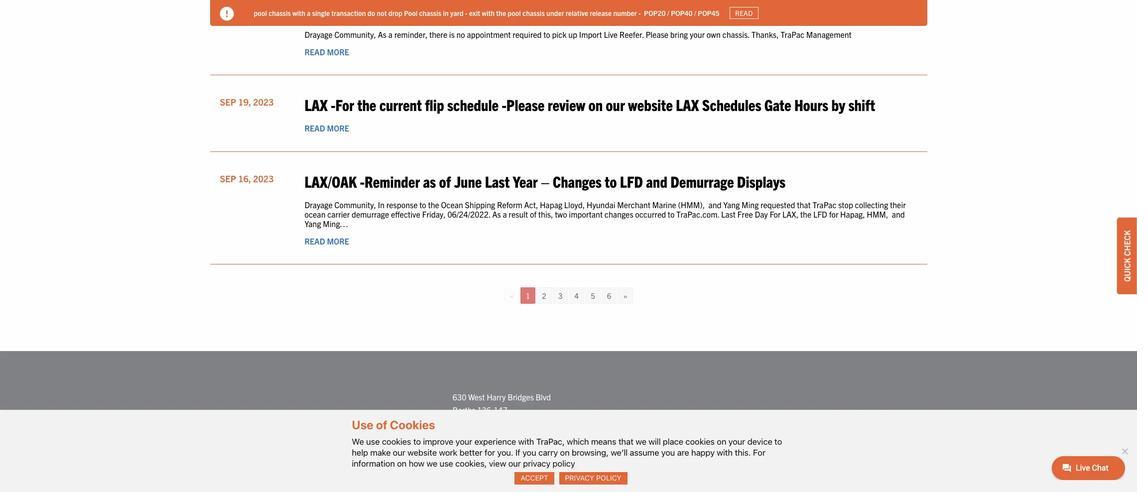 Task type: describe. For each thing, give the bounding box(es) containing it.
1 you from the left
[[523, 448, 536, 458]]

with up 'if'
[[518, 437, 534, 447]]

read more link inside lax -for the current flip schedule -please review on our website lax schedules gate hours by shift article
[[305, 123, 349, 133]]

0 vertical spatial code:
[[474, 443, 493, 453]]

»
[[623, 291, 627, 300]]

sep 19, 2023 for lax – import live reefer pick up
[[220, 2, 274, 14]]

marine
[[652, 200, 676, 210]]

means
[[591, 437, 616, 447]]

1 horizontal spatial use
[[440, 459, 453, 469]]

1 horizontal spatial and
[[709, 200, 722, 210]]

use
[[352, 418, 374, 432]]

drop
[[388, 8, 403, 17]]

release
[[590, 8, 612, 17]]

«
[[510, 291, 514, 300]]

assume
[[630, 448, 659, 458]]

are
[[677, 448, 689, 458]]

reminder,
[[394, 29, 428, 39]]

pop20
[[644, 8, 666, 17]]

will
[[649, 437, 661, 447]]

read inside lax/oak -reminder as of june last year –  changes to lfd and demurrage displays article
[[305, 236, 325, 246]]

to down cookies
[[413, 437, 421, 447]]

carry
[[539, 448, 558, 458]]

as inside drayage community, in response to the ocean shipping reform act, hapag lloyd, hyundai merchant marine (hmm),  and yang ming requested that trapac stop collecting their ocean carrier demurrage effective friday, 06/24/2022. as a result of this, two important changes occurred to trapac.com. last free day for lax, the lfd for hapag, hmm,  and yang ming…
[[492, 209, 501, 219]]

0 horizontal spatial your
[[456, 437, 472, 447]]

two
[[555, 209, 567, 219]]

privacy policy link
[[559, 472, 627, 485]]

up
[[482, 1, 498, 20]]

there
[[429, 29, 447, 39]]

lax/oak -reminder as of june last year –  changes to lfd and demurrage displays article
[[210, 162, 927, 265]]

chassis.
[[723, 29, 750, 39]]

read more link for lax/oak
[[305, 236, 349, 246]]

0 vertical spatial use
[[366, 437, 380, 447]]

this.
[[735, 448, 751, 458]]

630 west harry bridges blvd berths 136-147
[[453, 392, 551, 415]]

help
[[352, 448, 368, 458]]

effective
[[391, 209, 420, 219]]

1
[[526, 291, 530, 300]]

west
[[468, 392, 485, 402]]

pool
[[404, 8, 418, 17]]

we
[[352, 437, 364, 447]]

sep 19, 2023 for lax -for the current flip schedule -please review on our website lax schedules gate hours by shift
[[220, 96, 274, 108]]

collecting
[[855, 200, 888, 210]]

lax/oak -reminder as of june last year –  changes to lfd and demurrage displays
[[305, 171, 786, 191]]

1 cookies from the left
[[382, 437, 411, 447]]

0 horizontal spatial last
[[485, 171, 510, 191]]

year
[[513, 171, 538, 191]]

2 chassis from the left
[[419, 8, 441, 17]]

2 vertical spatial our
[[508, 459, 521, 469]]

pop45
[[698, 8, 720, 17]]

2 pool from the left
[[508, 8, 521, 17]]

on left device
[[717, 437, 727, 447]]

read inside lax – import live reefer pick up article
[[305, 47, 325, 57]]

reefer
[[412, 1, 450, 20]]

ming…
[[323, 219, 348, 229]]

that inside use of cookies we use cookies to improve your experience with trapac, which means that we will place cookies on your device to help make our website work better for you. if you carry on browsing, we'll assume you are happy with this. for information on how we use cookies, view our privacy policy
[[619, 437, 634, 447]]

y258
[[495, 443, 513, 453]]

privacy
[[523, 459, 551, 469]]

0 vertical spatial live
[[385, 1, 409, 20]]

to right the response
[[420, 200, 426, 210]]

– inside lax/oak -reminder as of june last year –  changes to lfd and demurrage displays article
[[541, 171, 550, 191]]

in
[[378, 200, 385, 210]]

5 link
[[585, 287, 601, 304]]

their
[[890, 200, 906, 210]]

3 chassis from the left
[[523, 8, 545, 17]]

16,
[[238, 173, 251, 184]]

merchant
[[617, 200, 651, 210]]

0 horizontal spatial and
[[646, 171, 667, 191]]

thanks,
[[752, 29, 779, 39]]

1 / from the left
[[667, 8, 669, 17]]

a inside drayage community, in response to the ocean shipping reform act, hapag lloyd, hyundai merchant marine (hmm),  and yang ming requested that trapac stop collecting their ocean carrier demurrage effective friday, 06/24/2022. as a result of this, two important changes occurred to trapac.com. last free day for lax, the lfd for hapag, hmm,  and yang ming…
[[503, 209, 507, 219]]

appointment
[[467, 29, 511, 39]]

yard
[[450, 8, 464, 17]]

under
[[546, 8, 564, 17]]

1 vertical spatial import
[[579, 29, 602, 39]]

privacy policy
[[565, 474, 622, 482]]

accept link
[[515, 472, 554, 485]]

result
[[509, 209, 528, 219]]

to right device
[[775, 437, 782, 447]]

firms code:  y258 port code:  2704
[[453, 443, 513, 466]]

drayage community, as a reminder, there is no appointment required to pick up import live reefer. please bring your own chassis. thanks, trapac management
[[305, 29, 852, 39]]

1 chassis from the left
[[269, 8, 291, 17]]

more inside lax -for the current flip schedule -please review on our website lax schedules gate hours by shift article
[[327, 123, 349, 133]]

own
[[707, 29, 721, 39]]

firms
[[453, 443, 472, 453]]

hyundai
[[587, 200, 615, 210]]

los angeles
[[348, 424, 399, 434]]

current
[[379, 95, 422, 114]]

blvd
[[536, 392, 551, 402]]

reform
[[497, 200, 522, 210]]

angeles
[[365, 424, 399, 434]]

to right occurred
[[668, 209, 675, 219]]

0 vertical spatial we
[[636, 437, 647, 447]]

lax for lax -for the current flip schedule -please review on our website lax schedules gate hours by shift
[[305, 95, 328, 114]]

more for lax
[[327, 47, 349, 57]]

147
[[494, 405, 508, 415]]

1 link
[[520, 287, 536, 304]]

schedule
[[447, 95, 499, 114]]

to up hyundai
[[605, 171, 617, 191]]

free
[[738, 209, 753, 219]]

lax – import live reefer pick up article
[[210, 0, 927, 75]]

read inside lax -for the current flip schedule -please review on our website lax schedules gate hours by shift article
[[305, 123, 325, 133]]

our inside article
[[606, 95, 625, 114]]

important
[[569, 209, 603, 219]]

requested
[[761, 200, 795, 210]]

read more for lax/oak
[[305, 236, 349, 246]]

hapag
[[540, 200, 562, 210]]

on inside article
[[589, 95, 603, 114]]

19, for lax -for the current flip schedule -please review on our website lax schedules gate hours by shift
[[238, 96, 251, 108]]

privacy
[[565, 474, 594, 482]]

sep for lax – import live reefer pick up
[[220, 2, 236, 14]]

website inside article
[[628, 95, 673, 114]]

a for as
[[388, 29, 393, 39]]

please inside article
[[507, 95, 545, 114]]

0 vertical spatial yang
[[723, 200, 740, 210]]

read more inside lax -for the current flip schedule -please review on our website lax schedules gate hours by shift article
[[305, 123, 349, 133]]

drayage for lax/oak
[[305, 200, 333, 210]]

demurrage
[[352, 209, 389, 219]]

hours
[[795, 95, 829, 114]]

630
[[453, 392, 466, 402]]

on left how
[[397, 459, 407, 469]]

los
[[348, 424, 363, 434]]

last inside drayage community, in response to the ocean shipping reform act, hapag lloyd, hyundai merchant marine (hmm),  and yang ming requested that trapac stop collecting their ocean carrier demurrage effective friday, 06/24/2022. as a result of this, two important changes occurred to trapac.com. last free day for lax, the lfd for hapag, hmm,  and yang ming…
[[721, 209, 736, 219]]



Task type: vqa. For each thing, say whether or not it's contained in the screenshot.
Read More
yes



Task type: locate. For each thing, give the bounding box(es) containing it.
2 horizontal spatial your
[[729, 437, 745, 447]]

that inside drayage community, in response to the ocean shipping reform act, hapag lloyd, hyundai merchant marine (hmm),  and yang ming requested that trapac stop collecting their ocean carrier demurrage effective friday, 06/24/2022. as a result of this, two important changes occurred to trapac.com. last free day for lax, the lfd for hapag, hmm,  and yang ming…
[[797, 200, 811, 210]]

make
[[370, 448, 391, 458]]

1 vertical spatial of
[[530, 209, 537, 219]]

to left pick
[[544, 29, 550, 39]]

drayage down single
[[305, 29, 333, 39]]

0 horizontal spatial as
[[378, 29, 387, 39]]

of inside use of cookies we use cookies to improve your experience with trapac, which means that we will place cookies on your device to help make our website work better for you. if you carry on browsing, we'll assume you are happy with this. for information on how we use cookies, view our privacy policy
[[376, 418, 387, 432]]

changes
[[553, 171, 602, 191]]

the left the current on the left top of page
[[357, 95, 376, 114]]

2 vertical spatial 2023
[[253, 173, 274, 184]]

of left the this,
[[530, 209, 537, 219]]

2 vertical spatial sep
[[220, 173, 236, 184]]

happy
[[691, 448, 715, 458]]

0 vertical spatial last
[[485, 171, 510, 191]]

sep inside lax -for the current flip schedule -please review on our website lax schedules gate hours by shift article
[[220, 96, 236, 108]]

/ left pop45
[[694, 8, 696, 17]]

community, inside drayage community, in response to the ocean shipping reform act, hapag lloyd, hyundai merchant marine (hmm),  and yang ming requested that trapac stop collecting their ocean carrier demurrage effective friday, 06/24/2022. as a result of this, two important changes occurred to trapac.com. last free day for lax, the lfd for hapag, hmm,  and yang ming…
[[335, 200, 376, 210]]

0 vertical spatial as
[[378, 29, 387, 39]]

1 horizontal spatial –
[[541, 171, 550, 191]]

2023 inside lax -for the current flip schedule -please review on our website lax schedules gate hours by shift article
[[253, 96, 274, 108]]

1 pool from the left
[[254, 8, 267, 17]]

1 vertical spatial use
[[440, 459, 453, 469]]

berths
[[453, 405, 476, 415]]

with left this. at the right of the page
[[717, 448, 733, 458]]

1 horizontal spatial your
[[690, 29, 705, 39]]

read more inside lax – import live reefer pick up article
[[305, 47, 349, 57]]

the inside article
[[357, 95, 376, 114]]

chassis left "under"
[[523, 8, 545, 17]]

0 vertical spatial sep
[[220, 2, 236, 14]]

1 horizontal spatial our
[[508, 459, 521, 469]]

3 read more link from the top
[[305, 236, 349, 246]]

0 vertical spatial of
[[439, 171, 451, 191]]

lax for lax – import live reefer pick up
[[305, 1, 328, 20]]

1 drayage from the top
[[305, 29, 333, 39]]

trapac
[[781, 29, 805, 39], [813, 200, 837, 210]]

stop
[[838, 200, 853, 210]]

0 horizontal spatial –
[[331, 1, 340, 20]]

3 read more from the top
[[305, 236, 349, 246]]

1 vertical spatial live
[[604, 29, 618, 39]]

– inside lax – import live reefer pick up article
[[331, 1, 340, 20]]

and up marine
[[646, 171, 667, 191]]

sep 19, 2023 inside lax – import live reefer pick up article
[[220, 2, 274, 14]]

a left reminder,
[[388, 29, 393, 39]]

3 link
[[553, 287, 568, 304]]

policy
[[596, 474, 622, 482]]

1 sep from the top
[[220, 2, 236, 14]]

this,
[[538, 209, 553, 219]]

no
[[457, 29, 465, 39]]

the up appointment
[[496, 8, 506, 17]]

1 19, from the top
[[238, 2, 251, 14]]

0 horizontal spatial yang
[[305, 219, 321, 229]]

ocean
[[441, 200, 463, 210]]

for down experience
[[485, 448, 495, 458]]

0 vertical spatial 19,
[[238, 2, 251, 14]]

and right collecting
[[892, 209, 905, 219]]

0 vertical spatial lfd
[[620, 171, 643, 191]]

2 horizontal spatial chassis
[[523, 8, 545, 17]]

use down los angeles
[[366, 437, 380, 447]]

that right the requested
[[797, 200, 811, 210]]

2 vertical spatial read more
[[305, 236, 349, 246]]

management
[[806, 29, 852, 39]]

browsing,
[[572, 448, 609, 458]]

sep for lax/oak -reminder as of june last year –  changes to lfd and demurrage displays
[[220, 173, 236, 184]]

0 horizontal spatial chassis
[[269, 8, 291, 17]]

your left own at the top of page
[[690, 29, 705, 39]]

2023 inside lax/oak -reminder as of june last year –  changes to lfd and demurrage displays article
[[253, 173, 274, 184]]

your up 'better' at the left bottom of page
[[456, 437, 472, 447]]

sep for lax -for the current flip schedule -please review on our website lax schedules gate hours by shift
[[220, 96, 236, 108]]

last
[[485, 171, 510, 191], [721, 209, 736, 219]]

quick
[[1122, 258, 1132, 282]]

as left result
[[492, 209, 501, 219]]

the left ocean
[[428, 200, 439, 210]]

2 sep from the top
[[220, 96, 236, 108]]

sep inside lax – import live reefer pick up article
[[220, 2, 236, 14]]

1 horizontal spatial last
[[721, 209, 736, 219]]

1 vertical spatial community,
[[335, 200, 376, 210]]

read
[[735, 8, 753, 17], [305, 47, 325, 57], [305, 123, 325, 133], [305, 236, 325, 246]]

pop40
[[671, 8, 693, 17]]

trapac inside lax – import live reefer pick up article
[[781, 29, 805, 39]]

on right review in the top of the page
[[589, 95, 603, 114]]

0 horizontal spatial we
[[427, 459, 438, 469]]

2 vertical spatial for
[[753, 448, 766, 458]]

2023 for lax – import live reefer pick up
[[253, 2, 274, 14]]

1 more from the top
[[327, 47, 349, 57]]

you.
[[497, 448, 513, 458]]

a inside lax – import live reefer pick up article
[[388, 29, 393, 39]]

we up assume
[[636, 437, 647, 447]]

trapac left stop
[[813, 200, 837, 210]]

occurred
[[635, 209, 666, 219]]

our down 'if'
[[508, 459, 521, 469]]

drayage
[[305, 29, 333, 39], [305, 200, 333, 210]]

19, inside lax -for the current flip schedule -please review on our website lax schedules gate hours by shift article
[[238, 96, 251, 108]]

quick check link
[[1117, 218, 1137, 294]]

0 vertical spatial 2023
[[253, 2, 274, 14]]

lax -for the current flip schedule -please review on our website lax schedules gate hours by shift article
[[210, 85, 927, 152]]

improve
[[423, 437, 453, 447]]

your up this. at the right of the page
[[729, 437, 745, 447]]

2 more from the top
[[327, 123, 349, 133]]

1 vertical spatial drayage
[[305, 200, 333, 210]]

1 horizontal spatial website
[[628, 95, 673, 114]]

number
[[613, 8, 637, 17]]

0 vertical spatial a
[[307, 8, 311, 17]]

read link
[[730, 7, 759, 19]]

you
[[523, 448, 536, 458], [661, 448, 675, 458]]

drayage inside lax – import live reefer pick up article
[[305, 29, 333, 39]]

hapag,
[[840, 209, 865, 219]]

footer
[[0, 351, 1137, 492]]

0 horizontal spatial of
[[376, 418, 387, 432]]

2 horizontal spatial of
[[530, 209, 537, 219]]

2 19, from the top
[[238, 96, 251, 108]]

0 vertical spatial trapac
[[781, 29, 805, 39]]

review
[[548, 95, 585, 114]]

1 vertical spatial we
[[427, 459, 438, 469]]

0 vertical spatial that
[[797, 200, 811, 210]]

2 cookies from the left
[[686, 437, 715, 447]]

drayage community, in response to the ocean shipping reform act, hapag lloyd, hyundai merchant marine (hmm),  and yang ming requested that trapac stop collecting their ocean carrier demurrage effective friday, 06/24/2022. as a result of this, two important changes occurred to trapac.com. last free day for lax, the lfd for hapag, hmm,  and yang ming…
[[305, 200, 906, 229]]

1 horizontal spatial as
[[492, 209, 501, 219]]

chassis left single
[[269, 8, 291, 17]]

1 community, from the top
[[335, 29, 376, 39]]

as inside lax – import live reefer pick up article
[[378, 29, 387, 39]]

2 horizontal spatial our
[[606, 95, 625, 114]]

1 read more from the top
[[305, 47, 349, 57]]

1 vertical spatial 2023
[[253, 96, 274, 108]]

for inside use of cookies we use cookies to improve your experience with trapac, which means that we will place cookies on your device to help make our website work better for you. if you carry on browsing, we'll assume you are happy with this. for information on how we use cookies, view our privacy policy
[[485, 448, 495, 458]]

a left result
[[503, 209, 507, 219]]

for inside drayage community, in response to the ocean shipping reform act, hapag lloyd, hyundai merchant marine (hmm),  and yang ming requested that trapac stop collecting their ocean carrier demurrage effective friday, 06/24/2022. as a result of this, two important changes occurred to trapac.com. last free day for lax, the lfd for hapag, hmm,  and yang ming…
[[829, 209, 839, 219]]

we right how
[[427, 459, 438, 469]]

ming
[[742, 200, 759, 210]]

check
[[1122, 230, 1132, 256]]

1 horizontal spatial for
[[829, 209, 839, 219]]

– right single
[[331, 1, 340, 20]]

2023 inside lax – import live reefer pick up article
[[253, 2, 274, 14]]

0 horizontal spatial cookies
[[382, 437, 411, 447]]

website inside use of cookies we use cookies to improve your experience with trapac, which means that we will place cookies on your device to help make our website work better for you. if you carry on browsing, we'll assume you are happy with this. for information on how we use cookies, view our privacy policy
[[408, 448, 437, 458]]

1 vertical spatial trapac
[[813, 200, 837, 210]]

community, for reminder
[[335, 200, 376, 210]]

last up the reform at the top left of the page
[[485, 171, 510, 191]]

that
[[797, 200, 811, 210], [619, 437, 634, 447]]

1 horizontal spatial trapac
[[813, 200, 837, 210]]

1 horizontal spatial for
[[753, 448, 766, 458]]

yang left ming…
[[305, 219, 321, 229]]

code: up cookies,
[[474, 443, 493, 453]]

last left free
[[721, 209, 736, 219]]

that up we'll
[[619, 437, 634, 447]]

1 horizontal spatial we
[[636, 437, 647, 447]]

pool right solid image
[[254, 8, 267, 17]]

use of cookies we use cookies to improve your experience with trapac, which means that we will place cookies on your device to help make our website work better for you. if you carry on browsing, we'll assume you are happy with this. for information on how we use cookies, view our privacy policy
[[352, 418, 782, 469]]

1 vertical spatial for
[[485, 448, 495, 458]]

1 read more link from the top
[[305, 47, 349, 57]]

cookies
[[390, 418, 435, 432]]

1 vertical spatial our
[[393, 448, 405, 458]]

more for lax/oak
[[327, 236, 349, 246]]

1 sep 19, 2023 from the top
[[220, 2, 274, 14]]

trapac,
[[536, 437, 565, 447]]

2 link
[[537, 287, 552, 304]]

as down not
[[378, 29, 387, 39]]

sep 16, 2023
[[220, 173, 274, 184]]

do
[[368, 8, 375, 17]]

0 horizontal spatial our
[[393, 448, 405, 458]]

19, for lax – import live reefer pick up
[[238, 2, 251, 14]]

website
[[628, 95, 673, 114], [408, 448, 437, 458]]

please left review in the top of the page
[[507, 95, 545, 114]]

0 vertical spatial for
[[829, 209, 839, 219]]

drayage inside drayage community, in response to the ocean shipping reform act, hapag lloyd, hyundai merchant marine (hmm),  and yang ming requested that trapac stop collecting their ocean carrier demurrage effective friday, 06/24/2022. as a result of this, two important changes occurred to trapac.com. last free day for lax, the lfd for hapag, hmm,  and yang ming…
[[305, 200, 333, 210]]

2 horizontal spatial for
[[770, 209, 781, 219]]

how
[[409, 459, 425, 469]]

0 horizontal spatial for
[[485, 448, 495, 458]]

community, for import
[[335, 29, 376, 39]]

0 vertical spatial please
[[646, 29, 669, 39]]

2
[[542, 291, 546, 300]]

0 vertical spatial our
[[606, 95, 625, 114]]

of right use
[[376, 418, 387, 432]]

reminder
[[365, 171, 420, 191]]

please inside lax – import live reefer pick up article
[[646, 29, 669, 39]]

3 more from the top
[[327, 236, 349, 246]]

for inside use of cookies we use cookies to improve your experience with trapac, which means that we will place cookies on your device to help make our website work better for you. if you carry on browsing, we'll assume you are happy with this. for information on how we use cookies, view our privacy policy
[[753, 448, 766, 458]]

0 vertical spatial import
[[343, 1, 382, 20]]

to inside lax – import live reefer pick up article
[[544, 29, 550, 39]]

2 horizontal spatial a
[[503, 209, 507, 219]]

1 vertical spatial 19,
[[238, 96, 251, 108]]

use down work
[[440, 459, 453, 469]]

act,
[[524, 200, 538, 210]]

relative
[[566, 8, 588, 17]]

1 horizontal spatial that
[[797, 200, 811, 210]]

3 sep from the top
[[220, 173, 236, 184]]

more inside lax – import live reefer pick up article
[[327, 47, 349, 57]]

chassis
[[269, 8, 291, 17], [419, 8, 441, 17], [523, 8, 545, 17]]

policy
[[553, 459, 575, 469]]

0 horizontal spatial a
[[307, 8, 311, 17]]

0 vertical spatial more
[[327, 47, 349, 57]]

you right 'if'
[[523, 448, 536, 458]]

with
[[292, 8, 305, 17], [482, 8, 495, 17], [518, 437, 534, 447], [717, 448, 733, 458]]

required
[[513, 29, 542, 39]]

chassis left the in
[[419, 8, 441, 17]]

0 vertical spatial community,
[[335, 29, 376, 39]]

0 horizontal spatial please
[[507, 95, 545, 114]]

accept
[[521, 474, 548, 482]]

footer containing 630 west harry bridges blvd
[[0, 351, 1137, 492]]

1 horizontal spatial import
[[579, 29, 602, 39]]

1 vertical spatial lfd
[[813, 209, 827, 219]]

sep
[[220, 2, 236, 14], [220, 96, 236, 108], [220, 173, 236, 184]]

yang left ming
[[723, 200, 740, 210]]

flip
[[425, 95, 444, 114]]

2 horizontal spatial and
[[892, 209, 905, 219]]

06/24/2022.
[[448, 209, 491, 219]]

with left single
[[292, 8, 305, 17]]

changes
[[605, 209, 633, 219]]

the right lax,
[[800, 209, 812, 219]]

drayage up ming…
[[305, 200, 333, 210]]

1 horizontal spatial cookies
[[686, 437, 715, 447]]

1 horizontal spatial live
[[604, 29, 618, 39]]

community, inside lax – import live reefer pick up article
[[335, 29, 376, 39]]

1 horizontal spatial yang
[[723, 200, 740, 210]]

code: right "port"
[[469, 456, 488, 466]]

shipping
[[465, 200, 495, 210]]

read more link inside lax – import live reefer pick up article
[[305, 47, 349, 57]]

1 horizontal spatial a
[[388, 29, 393, 39]]

our right make
[[393, 448, 405, 458]]

please down pop20
[[646, 29, 669, 39]]

1 horizontal spatial of
[[439, 171, 451, 191]]

2 read more from the top
[[305, 123, 349, 133]]

cookies up happy
[[686, 437, 715, 447]]

2023 for lax -for the current flip schedule -please review on our website lax schedules gate hours by shift
[[253, 96, 274, 108]]

information
[[352, 459, 395, 469]]

2023 for lax/oak -reminder as of june last year –  changes to lfd and demurrage displays
[[253, 173, 274, 184]]

lfd up merchant
[[620, 171, 643, 191]]

sep 19, 2023 inside lax -for the current flip schedule -please review on our website lax schedules gate hours by shift article
[[220, 96, 274, 108]]

import right up
[[579, 29, 602, 39]]

1 vertical spatial last
[[721, 209, 736, 219]]

1 vertical spatial please
[[507, 95, 545, 114]]

read more inside lax/oak -reminder as of june last year –  changes to lfd and demurrage displays article
[[305, 236, 349, 246]]

19, inside lax – import live reefer pick up article
[[238, 2, 251, 14]]

on up "policy"
[[560, 448, 570, 458]]

is
[[449, 29, 455, 39]]

2 vertical spatial of
[[376, 418, 387, 432]]

2 you from the left
[[661, 448, 675, 458]]

0 vertical spatial for
[[336, 95, 354, 114]]

2 read more link from the top
[[305, 123, 349, 133]]

please
[[646, 29, 669, 39], [507, 95, 545, 114]]

trapac right thanks,
[[781, 29, 805, 39]]

sep inside lax/oak -reminder as of june last year –  changes to lfd and demurrage displays article
[[220, 173, 236, 184]]

read more link for lax
[[305, 47, 349, 57]]

1 vertical spatial yang
[[305, 219, 321, 229]]

2 vertical spatial more
[[327, 236, 349, 246]]

for inside article
[[336, 95, 354, 114]]

0 horizontal spatial trapac
[[781, 29, 805, 39]]

import left drop
[[343, 1, 382, 20]]

1 vertical spatial more
[[327, 123, 349, 133]]

1 vertical spatial read more link
[[305, 123, 349, 133]]

lfd left stop
[[813, 209, 827, 219]]

2704
[[490, 456, 508, 466]]

« link
[[504, 287, 519, 304]]

0 horizontal spatial website
[[408, 448, 437, 458]]

/ left pop40
[[667, 8, 669, 17]]

read more for lax
[[305, 47, 349, 57]]

– right year on the left top of page
[[541, 171, 550, 191]]

live right do
[[385, 1, 409, 20]]

1 vertical spatial for
[[770, 209, 781, 219]]

your inside lax – import live reefer pick up article
[[690, 29, 705, 39]]

1 horizontal spatial lfd
[[813, 209, 827, 219]]

read more link inside lax/oak -reminder as of june last year –  changes to lfd and demurrage displays article
[[305, 236, 349, 246]]

pick
[[552, 29, 567, 39]]

not
[[377, 8, 387, 17]]

transaction
[[332, 8, 366, 17]]

for left hapag,
[[829, 209, 839, 219]]

2023
[[253, 2, 274, 14], [253, 96, 274, 108], [253, 173, 274, 184]]

we'll
[[611, 448, 628, 458]]

2 sep 19, 2023 from the top
[[220, 96, 274, 108]]

pool right up
[[508, 8, 521, 17]]

2 community, from the top
[[335, 200, 376, 210]]

1 2023 from the top
[[253, 2, 274, 14]]

with right exit
[[482, 8, 495, 17]]

harry
[[487, 392, 506, 402]]

2 2023 from the top
[[253, 96, 274, 108]]

of right the as
[[439, 171, 451, 191]]

community, down transaction
[[335, 29, 376, 39]]

for
[[829, 209, 839, 219], [485, 448, 495, 458]]

lax/oak
[[305, 171, 357, 191]]

experience
[[475, 437, 516, 447]]

3 2023 from the top
[[253, 173, 274, 184]]

read more link
[[305, 47, 349, 57], [305, 123, 349, 133], [305, 236, 349, 246]]

–
[[331, 1, 340, 20], [541, 171, 550, 191]]

1 vertical spatial as
[[492, 209, 501, 219]]

a left single
[[307, 8, 311, 17]]

trapac inside drayage community, in response to the ocean shipping reform act, hapag lloyd, hyundai merchant marine (hmm),  and yang ming requested that trapac stop collecting their ocean carrier demurrage effective friday, 06/24/2022. as a result of this, two important changes occurred to trapac.com. last free day for lax, the lfd for hapag, hmm,  and yang ming…
[[813, 200, 837, 210]]

0 horizontal spatial pool
[[254, 8, 267, 17]]

» link
[[618, 287, 633, 304]]

our right review in the top of the page
[[606, 95, 625, 114]]

a for with
[[307, 8, 311, 17]]

lax
[[305, 1, 328, 20], [305, 95, 328, 114], [676, 95, 699, 114]]

lfd inside drayage community, in response to the ocean shipping reform act, hapag lloyd, hyundai merchant marine (hmm),  and yang ming requested that trapac stop collecting their ocean carrier demurrage effective friday, 06/24/2022. as a result of this, two important changes occurred to trapac.com. last free day for lax, the lfd for hapag, hmm,  and yang ming…
[[813, 209, 827, 219]]

up
[[569, 29, 577, 39]]

1 vertical spatial code:
[[469, 456, 488, 466]]

0 horizontal spatial live
[[385, 1, 409, 20]]

2 drayage from the top
[[305, 200, 333, 210]]

drayage for lax
[[305, 29, 333, 39]]

for inside drayage community, in response to the ocean shipping reform act, hapag lloyd, hyundai merchant marine (hmm),  and yang ming requested that trapac stop collecting their ocean carrier demurrage effective friday, 06/24/2022. as a result of this, two important changes occurred to trapac.com. last free day for lax, the lfd for hapag, hmm,  and yang ming…
[[770, 209, 781, 219]]

view
[[489, 459, 506, 469]]

0 vertical spatial –
[[331, 1, 340, 20]]

0 horizontal spatial import
[[343, 1, 382, 20]]

cookies,
[[455, 459, 487, 469]]

1 vertical spatial sep
[[220, 96, 236, 108]]

carrier
[[327, 209, 350, 219]]

more inside lax/oak -reminder as of june last year –  changes to lfd and demurrage displays article
[[327, 236, 349, 246]]

gate
[[765, 95, 791, 114]]

of inside drayage community, in response to the ocean shipping reform act, hapag lloyd, hyundai merchant marine (hmm),  and yang ming requested that trapac stop collecting their ocean carrier demurrage effective friday, 06/24/2022. as a result of this, two important changes occurred to trapac.com. last free day for lax, the lfd for hapag, hmm,  and yang ming…
[[530, 209, 537, 219]]

1 horizontal spatial /
[[694, 8, 696, 17]]

cookies up make
[[382, 437, 411, 447]]

displays
[[737, 171, 786, 191]]

2 / from the left
[[694, 8, 696, 17]]

live left reefer.
[[604, 29, 618, 39]]

solid image
[[220, 7, 234, 21]]

community, left the "in"
[[335, 200, 376, 210]]

no image
[[1120, 446, 1130, 456]]

lax -for the current flip schedule -please review on our website lax schedules gate hours by shift
[[305, 95, 875, 114]]

0 horizontal spatial use
[[366, 437, 380, 447]]

0 vertical spatial read more link
[[305, 47, 349, 57]]

you down place
[[661, 448, 675, 458]]

and down demurrage
[[709, 200, 722, 210]]

0 horizontal spatial for
[[336, 95, 354, 114]]

sep 19, 2023
[[220, 2, 274, 14], [220, 96, 274, 108]]



